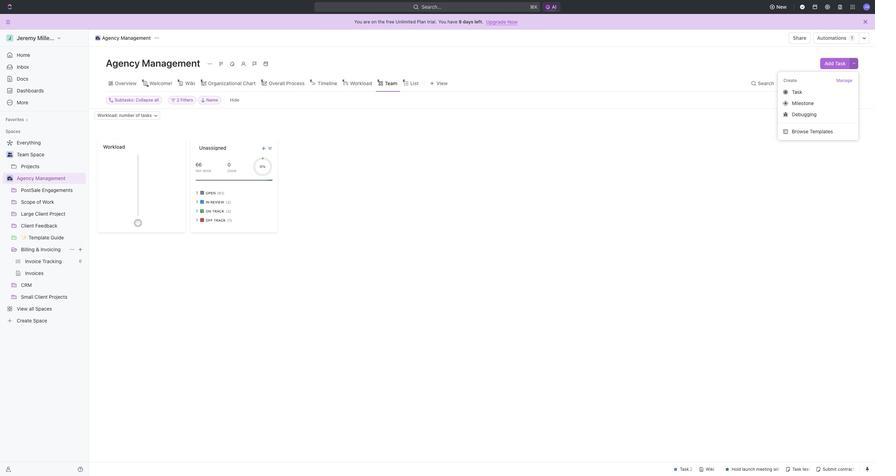 Task type: locate. For each thing, give the bounding box(es) containing it.
1 vertical spatial on
[[206, 209, 211, 213]]

management
[[121, 35, 151, 41], [142, 57, 201, 69], [35, 176, 66, 181]]

(2) up (1)
[[226, 209, 231, 213]]

team
[[385, 80, 398, 86], [17, 152, 29, 158]]

1 vertical spatial management
[[142, 57, 201, 69]]

0 done
[[228, 162, 237, 173]]

on up the off
[[206, 209, 211, 213]]

(2) for in review (2)
[[226, 200, 231, 204]]

you are on the free unlimited plan trial. you have 9 days left. upgrade now
[[355, 19, 518, 25]]

timeline
[[318, 80, 338, 86]]

1 horizontal spatial you
[[439, 19, 447, 24]]

⌘k
[[530, 4, 538, 10]]

search button
[[750, 79, 777, 88]]

(2)
[[226, 200, 231, 204], [226, 209, 231, 213]]

agency
[[102, 35, 119, 41], [106, 57, 140, 69], [17, 176, 34, 181]]

are
[[364, 19, 370, 24]]

new
[[777, 4, 787, 10]]

1 vertical spatial track
[[214, 218, 226, 223]]

1 horizontal spatial on
[[372, 19, 377, 24]]

done
[[228, 169, 237, 173]]

management inside tree
[[35, 176, 66, 181]]

agency right business time image
[[102, 35, 119, 41]]

hide
[[787, 80, 797, 86], [230, 98, 240, 103]]

business time image
[[96, 36, 100, 40]]

team for team
[[385, 80, 398, 86]]

agency up overview
[[106, 57, 140, 69]]

track
[[212, 209, 224, 213], [214, 218, 226, 223]]

you
[[355, 19, 363, 24], [439, 19, 447, 24]]

workload
[[350, 80, 372, 86], [103, 144, 125, 150]]

tree inside sidebar navigation
[[3, 137, 86, 327]]

on inside 'you are on the free unlimited plan trial. you have 9 days left. upgrade now'
[[372, 19, 377, 24]]

tree
[[3, 137, 86, 327]]

manage button
[[837, 78, 854, 84]]

organizational chart link
[[207, 79, 256, 88]]

0 vertical spatial hide
[[787, 80, 797, 86]]

agency management right business time image
[[102, 35, 151, 41]]

team left list link
[[385, 80, 398, 86]]

hide up milestone
[[787, 80, 797, 86]]

team right user group icon
[[17, 152, 29, 158]]

0 horizontal spatial team
[[17, 152, 29, 158]]

manage
[[837, 78, 853, 83]]

2 (2) from the top
[[226, 209, 231, 213]]

task down hide dropdown button
[[793, 89, 803, 95]]

team link
[[384, 79, 398, 88]]

0 vertical spatial team
[[385, 80, 398, 86]]

overall process link
[[268, 79, 305, 88]]

0 horizontal spatial you
[[355, 19, 363, 24]]

you left have
[[439, 19, 447, 24]]

docs link
[[3, 73, 86, 85]]

0
[[228, 162, 231, 168]]

home link
[[3, 50, 86, 61]]

team for team space
[[17, 152, 29, 158]]

team inside tree
[[17, 152, 29, 158]]

1
[[852, 35, 854, 41]]

0 vertical spatial on
[[372, 19, 377, 24]]

track for on track
[[212, 209, 224, 213]]

2 vertical spatial agency management
[[17, 176, 66, 181]]

hide down organizational chart link
[[230, 98, 240, 103]]

you left are
[[355, 19, 363, 24]]

1 vertical spatial hide
[[230, 98, 240, 103]]

tree containing team space
[[3, 137, 86, 327]]

1 horizontal spatial hide
[[787, 80, 797, 86]]

0 vertical spatial management
[[121, 35, 151, 41]]

customize button
[[807, 79, 843, 88]]

1 horizontal spatial workload
[[350, 80, 372, 86]]

billing & invoicing link
[[21, 244, 66, 256]]

1 vertical spatial team
[[17, 152, 29, 158]]

agency inside tree
[[17, 176, 34, 181]]

add task button
[[821, 58, 851, 69]]

agency management up "welcome!" link
[[106, 57, 203, 69]]

on right are
[[372, 19, 377, 24]]

track down on track (2)
[[214, 218, 226, 223]]

task right add
[[836, 60, 847, 66]]

days
[[463, 19, 474, 24]]

dashboards link
[[3, 85, 86, 97]]

2 vertical spatial agency
[[17, 176, 34, 181]]

1 vertical spatial agency
[[106, 57, 140, 69]]

(2) right review
[[226, 200, 231, 204]]

0 horizontal spatial task
[[793, 89, 803, 95]]

hide button
[[778, 79, 806, 88]]

1 (2) from the top
[[226, 200, 231, 204]]

sidebar navigation
[[0, 30, 89, 477]]

favorites
[[6, 117, 24, 122]]

66
[[196, 162, 202, 168]]

agency management link
[[93, 34, 153, 42], [17, 173, 85, 184]]

the
[[378, 19, 385, 24]]

hide inside hide button
[[230, 98, 240, 103]]

create
[[784, 78, 798, 83]]

agency right business time icon
[[17, 176, 34, 181]]

1 vertical spatial agency management link
[[17, 173, 85, 184]]

agency management down space
[[17, 176, 66, 181]]

1 horizontal spatial team
[[385, 80, 398, 86]]

agency management
[[102, 35, 151, 41], [106, 57, 203, 69], [17, 176, 66, 181]]

docs
[[17, 76, 28, 82]]

upgrade now link
[[487, 19, 518, 25]]

automations
[[818, 35, 847, 41]]

0 horizontal spatial on
[[206, 209, 211, 213]]

1 horizontal spatial agency management link
[[93, 34, 153, 42]]

new button
[[767, 1, 792, 13]]

0 horizontal spatial hide
[[230, 98, 240, 103]]

(1)
[[228, 218, 232, 223]]

workload link
[[349, 79, 372, 88]]

1 horizontal spatial task
[[836, 60, 847, 66]]

inbox link
[[3, 62, 86, 73]]

timeline link
[[317, 79, 338, 88]]

1 vertical spatial task
[[793, 89, 803, 95]]

on
[[372, 19, 377, 24], [206, 209, 211, 213]]

unlimited
[[396, 19, 416, 24]]

1 vertical spatial workload
[[103, 144, 125, 150]]

0 vertical spatial track
[[212, 209, 224, 213]]

0 vertical spatial (2)
[[226, 200, 231, 204]]

2 vertical spatial management
[[35, 176, 66, 181]]

invoicing
[[41, 247, 61, 253]]

2 you from the left
[[439, 19, 447, 24]]

0 horizontal spatial agency management link
[[17, 173, 85, 184]]

track down in review (2)
[[212, 209, 224, 213]]

user group image
[[7, 153, 12, 157]]

&
[[36, 247, 39, 253]]

1 vertical spatial (2)
[[226, 209, 231, 213]]



Task type: vqa. For each thing, say whether or not it's contained in the screenshot.


Task type: describe. For each thing, give the bounding box(es) containing it.
0 horizontal spatial workload
[[103, 144, 125, 150]]

welcome!
[[150, 80, 172, 86]]

add task
[[825, 60, 847, 66]]

track for off track
[[214, 218, 226, 223]]

milestone button
[[782, 98, 856, 109]]

customize
[[816, 80, 841, 86]]

team space link
[[17, 149, 85, 161]]

spaces
[[6, 129, 20, 134]]

in
[[206, 200, 210, 204]]

plan
[[417, 19, 426, 24]]

wiki link
[[184, 79, 195, 88]]

(61)
[[218, 191, 225, 195]]

have
[[448, 19, 458, 24]]

0 vertical spatial agency management link
[[93, 34, 153, 42]]

overall
[[269, 80, 285, 86]]

0 vertical spatial workload
[[350, 80, 372, 86]]

welcome! link
[[148, 79, 172, 88]]

66 not done
[[196, 162, 211, 173]]

upgrade
[[487, 19, 507, 25]]

now
[[508, 19, 518, 25]]

0 vertical spatial agency management
[[102, 35, 151, 41]]

agency management link inside tree
[[17, 173, 85, 184]]

hide button
[[227, 96, 242, 105]]

free
[[386, 19, 395, 24]]

browse templates button
[[782, 126, 856, 137]]

team space
[[17, 152, 44, 158]]

share button
[[790, 33, 811, 44]]

chart
[[243, 80, 256, 86]]

+
[[262, 144, 266, 152]]

not
[[196, 169, 202, 173]]

1 vertical spatial agency management
[[106, 57, 203, 69]]

trial.
[[428, 19, 437, 24]]

search
[[759, 80, 775, 86]]

add
[[825, 60, 835, 66]]

search...
[[422, 4, 442, 10]]

unassigned
[[199, 145, 227, 151]]

in review (2)
[[206, 200, 231, 204]]

(2) for on track (2)
[[226, 209, 231, 213]]

wiki
[[185, 80, 195, 86]]

organizational chart
[[208, 80, 256, 86]]

browse
[[793, 129, 809, 135]]

Search tasks... text field
[[789, 95, 859, 106]]

on track (2)
[[206, 209, 231, 213]]

templates
[[811, 129, 834, 135]]

debugging
[[793, 112, 817, 117]]

done
[[203, 169, 211, 173]]

hide inside hide dropdown button
[[787, 80, 797, 86]]

inbox
[[17, 64, 29, 70]]

review
[[211, 200, 224, 204]]

business time image
[[7, 177, 12, 181]]

9
[[459, 19, 462, 24]]

1 you from the left
[[355, 19, 363, 24]]

off
[[206, 218, 213, 223]]

0 vertical spatial task
[[836, 60, 847, 66]]

overall process
[[269, 80, 305, 86]]

open (61)
[[206, 191, 225, 195]]

process
[[286, 80, 305, 86]]

open
[[206, 191, 216, 195]]

share
[[794, 35, 807, 41]]

favorites button
[[3, 116, 31, 124]]

list link
[[409, 79, 419, 88]]

billing & invoicing
[[21, 247, 61, 253]]

browse templates
[[793, 129, 834, 135]]

left.
[[475, 19, 484, 24]]

billing
[[21, 247, 35, 253]]

0 vertical spatial agency
[[102, 35, 119, 41]]

debugging button
[[782, 109, 856, 120]]

list
[[411, 80, 419, 86]]

overview
[[115, 80, 137, 86]]

organizational
[[208, 80, 242, 86]]

off track (1)
[[206, 218, 232, 223]]

dashboards
[[17, 88, 44, 94]]

agency management inside sidebar navigation
[[17, 176, 66, 181]]

milestone
[[793, 100, 815, 106]]

home
[[17, 52, 30, 58]]

task button
[[782, 87, 856, 98]]

space
[[30, 152, 44, 158]]

bug image
[[784, 112, 789, 117]]

overview link
[[114, 79, 137, 88]]



